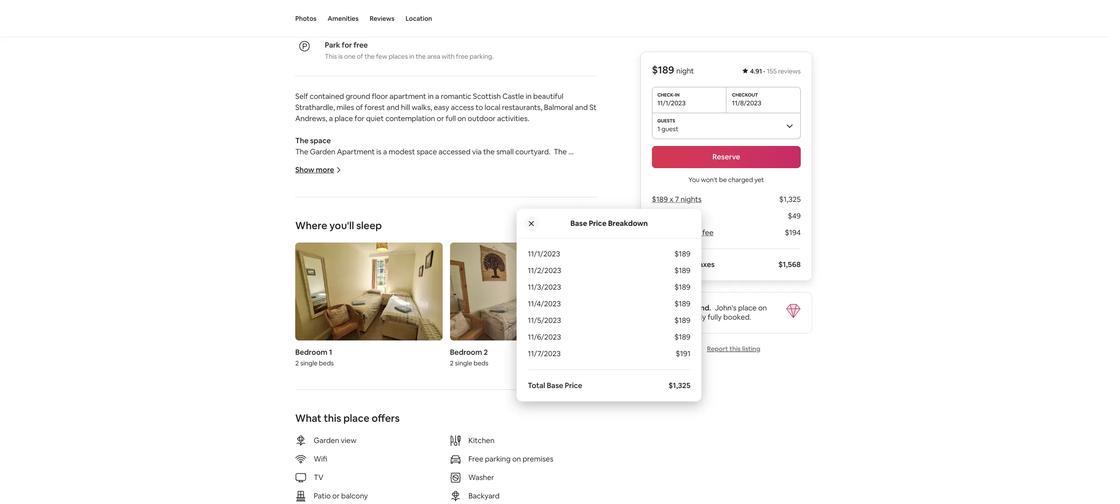 Task type: describe. For each thing, give the bounding box(es) containing it.
that
[[569, 269, 584, 279]]

of up tackle.
[[459, 214, 466, 223]]

the right places
[[416, 52, 426, 61]]

tree-
[[296, 291, 312, 301]]

1 horizontal spatial this
[[652, 303, 667, 313]]

1 vertical spatial price
[[565, 381, 583, 391]]

the space the garden apartment is a modest space accessed via the small courtyard.  the apartment has a kitchen/living room, two twin bedrooms, one with ensuite and a further bathroom. it has its own garden area and a shared utility room.
[[296, 136, 595, 179]]

2 for bedroom 2
[[450, 360, 454, 368]]

are
[[391, 203, 402, 212]]

lined
[[312, 291, 329, 301]]

1 vertical spatial has
[[339, 169, 351, 179]]

where you'll sleep
[[296, 219, 382, 232]]

0 vertical spatial fishing
[[468, 214, 490, 223]]

1 horizontal spatial $1,325
[[780, 195, 801, 204]]

1 vertical spatial base
[[547, 381, 564, 391]]

11/8/2023
[[733, 99, 762, 107]]

forest
[[365, 103, 385, 112]]

washer
[[469, 473, 495, 483]]

the up show
[[296, 147, 309, 157]]

is inside the majority of the gardens are available to visitors, with the front of the castle being reserved for the owners. there is also half a mile of fishing for guests to use, although they will be required to bring their own fishing tackle.
[[402, 214, 407, 223]]

access
[[451, 103, 474, 112]]

backyard
[[469, 492, 500, 501]]

bedroom for bedroom 2
[[450, 348, 482, 358]]

after
[[465, 302, 481, 312]]

of right set at the bottom
[[354, 269, 361, 279]]

guests inside great location 95% of recent guests gave the location a 5-star rating.
[[367, 21, 387, 29]]

with inside the majority of the gardens are available to visitors, with the front of the castle being reserved for the owners. there is also half a mile of fishing for guests to use, although they will be required to bring their own fishing tackle.
[[471, 203, 486, 212]]

show
[[296, 165, 315, 175]]

and down two
[[421, 169, 433, 179]]

total before taxes
[[652, 260, 715, 270]]

beds for 2
[[474, 360, 489, 368]]

95%
[[325, 21, 337, 29]]

front
[[500, 203, 517, 212]]

one inside 'the space the garden apartment is a modest space accessed via the small courtyard.  the apartment has a kitchen/living room, two twin bedrooms, one with ensuite and a further bathroom. it has its own garden area and a shared utility room.'
[[492, 158, 504, 168]]

arriving
[[522, 258, 547, 268]]

$189 for 11/4/2023
[[675, 299, 691, 309]]

offers
[[372, 412, 400, 425]]

reserve button
[[652, 146, 801, 168]]

their
[[394, 225, 410, 234]]

stone
[[363, 269, 382, 279]]

a down twin
[[435, 169, 439, 179]]

$49
[[788, 211, 801, 221]]

a left further
[[563, 158, 567, 168]]

report this listing
[[708, 345, 761, 353]]

place inside self contained ground floor apartment in a romantic scottish castle in beautiful strathardle, miles of forest and hill walks, easy access to local restaurants, balmoral and st andrews, a place for quiet contemplation or full on outdoor activities.
[[335, 114, 353, 123]]

left
[[451, 302, 463, 312]]

0 horizontal spatial location
[[347, 9, 375, 18]]

driveway
[[330, 291, 361, 301]]

the down houses
[[513, 302, 524, 312]]

few inside park for free this is one of the few places in the area with free parking.
[[376, 52, 388, 61]]

strathardle,
[[296, 103, 335, 112]]

a down arriving
[[526, 269, 530, 279]]

from
[[408, 258, 425, 268]]

with inside 'the space the garden apartment is a modest space accessed via the small courtyard.  the apartment has a kitchen/living room, two twin bedrooms, one with ensuite and a further bathroom. it has its own garden area and a shared utility room.'
[[506, 158, 521, 168]]

$189 for 11/1/2023
[[675, 249, 691, 259]]

miles inside 'directions located a few miles from bridge of cally on the a924, arriving guests should look out for a set of stone gate pillars with sleeping dogs on top and a gatehouse that signals the blackcraig castle entrance road. following this they should proceed down the tree-lined driveway and over one of the few remaining bridge houses in scotland. access to the apartments is the second turn on the left after crossing the bridge house.'
[[389, 258, 407, 268]]

this inside park for free this is one of the few places in the area with free parking.
[[325, 52, 337, 61]]

to up half
[[434, 203, 442, 212]]

this inside 'directions located a few miles from bridge of cally on the a924, arriving guests should look out for a set of stone gate pillars with sleeping dogs on top and a gatehouse that signals the blackcraig castle entrance road. following this they should proceed down the tree-lined driveway and over one of the few remaining bridge houses in scotland. access to the apartments is the second turn on the left after crossing the bridge house.'
[[478, 280, 490, 290]]

11/1/2023 for $189
[[528, 249, 561, 259]]

0 horizontal spatial bridge
[[427, 258, 449, 268]]

airbnb service fee button
[[652, 228, 714, 238]]

park for free this is one of the few places in the area with free parking.
[[325, 40, 494, 61]]

in up walks,
[[428, 92, 434, 101]]

11/7/2023
[[528, 349, 561, 359]]

photos
[[296, 14, 317, 23]]

base price breakdown
[[571, 219, 648, 228]]

be inside the majority of the gardens are available to visitors, with the front of the castle being reserved for the owners. there is also half a mile of fishing for guests to use, although they will be required to bring their own fishing tackle.
[[325, 225, 334, 234]]

4.91
[[751, 67, 763, 75]]

on right parking
[[513, 455, 521, 464]]

john's place on airbnb is usually fully booked.
[[652, 303, 768, 322]]

the right courtyard.
[[554, 147, 567, 157]]

1 horizontal spatial space
[[417, 147, 437, 157]]

4.91 · 155 reviews
[[751, 67, 801, 75]]

and down a924,
[[512, 269, 524, 279]]

total base price
[[528, 381, 583, 391]]

rare
[[681, 303, 695, 313]]

bridge
[[526, 302, 548, 312]]

second
[[380, 302, 410, 312]]

garden view
[[314, 436, 357, 446]]

is inside park for free this is one of the few places in the area with free parking.
[[339, 52, 343, 61]]

twin
[[437, 158, 451, 168]]

the majority of the gardens are available to visitors, with the front of the castle being reserved for the owners. there is also half a mile of fishing for guests to use, although they will be required to bring their own fishing tackle.
[[296, 203, 584, 234]]

on up dogs
[[477, 258, 486, 268]]

0 vertical spatial space
[[310, 136, 331, 146]]

the up use,
[[528, 203, 539, 212]]

of up you'll
[[340, 203, 347, 212]]

11/4/2023
[[528, 299, 561, 309]]

of up sleeping on the left of the page
[[451, 258, 458, 268]]

to left use,
[[528, 214, 535, 223]]

the inside the majority of the gardens are available to visitors, with the front of the castle being reserved for the owners. there is also half a mile of fishing for guests to use, although they will be required to bring their own fishing tackle.
[[296, 203, 309, 212]]

hill
[[401, 103, 410, 112]]

before
[[671, 260, 695, 270]]

area inside 'the space the garden apartment is a modest space accessed via the small courtyard.  the apartment has a kitchen/living room, two twin bedrooms, one with ensuite and a further bathroom. it has its own garden area and a shared utility room.'
[[404, 169, 419, 179]]

$189 left x
[[652, 195, 668, 204]]

use,
[[537, 214, 550, 223]]

place inside john's place on airbnb is usually fully booked.
[[739, 303, 757, 313]]

total for total before taxes
[[652, 260, 670, 270]]

room,
[[400, 158, 420, 168]]

of down entrance
[[408, 291, 416, 301]]

report this listing button
[[693, 345, 761, 353]]

castle inside 'directions located a few miles from bridge of cally on the a924, arriving guests should look out for a set of stone gate pillars with sleeping dogs on top and a gatehouse that signals the blackcraig castle entrance road. following this they should proceed down the tree-lined driveway and over one of the few remaining bridge houses in scotland. access to the apartments is the second turn on the left after crossing the bridge house.'
[[370, 280, 391, 290]]

to down 'owners.'
[[366, 225, 373, 234]]

on inside john's place on airbnb is usually fully booked.
[[759, 303, 768, 313]]

they inside 'directions located a few miles from bridge of cally on the a924, arriving guests should look out for a set of stone gate pillars with sleeping dogs on top and a gatehouse that signals the blackcraig castle entrance road. following this they should proceed down the tree-lined driveway and over one of the few remaining bridge houses in scotland. access to the apartments is the second turn on the left after crossing the bridge house.'
[[492, 280, 507, 290]]

airbnb inside john's place on airbnb is usually fully booked.
[[652, 313, 675, 322]]

1 horizontal spatial should
[[574, 258, 596, 268]]

0 vertical spatial has
[[334, 158, 345, 168]]

1 vertical spatial or
[[333, 492, 340, 501]]

5-
[[446, 21, 452, 29]]

great
[[325, 9, 345, 18]]

park
[[325, 40, 340, 50]]

and left the over
[[363, 291, 375, 301]]

half
[[423, 214, 436, 223]]

$189 x 7 nights button
[[652, 195, 702, 204]]

for inside park for free this is one of the few places in the area with free parking.
[[342, 40, 352, 50]]

2 vertical spatial few
[[430, 291, 443, 301]]

the inside 'the space the garden apartment is a modest space accessed via the small courtyard.  the apartment has a kitchen/living room, two twin bedrooms, one with ensuite and a further bathroom. it has its own garden area and a shared utility room.'
[[484, 147, 495, 157]]

houses
[[504, 291, 529, 301]]

night
[[677, 66, 695, 76]]

bedrooms,
[[453, 158, 490, 168]]

1 vertical spatial free
[[456, 52, 469, 61]]

report
[[708, 345, 729, 353]]

castle inside self contained ground floor apartment in a romantic scottish castle in beautiful strathardle, miles of forest and hill walks, easy access to local restaurants, balmoral and st andrews, a place for quiet contemplation or full on outdoor activities.
[[503, 92, 525, 101]]

down
[[563, 280, 582, 290]]

directions
[[296, 258, 338, 268]]

the up lined
[[320, 280, 332, 290]]

total for total base price
[[528, 381, 546, 391]]

the up turn
[[417, 291, 429, 301]]

area inside park for free this is one of the few places in the area with free parking.
[[428, 52, 441, 61]]

beautiful
[[534, 92, 564, 101]]

a inside great location 95% of recent guests gave the location a 5-star rating.
[[441, 21, 445, 29]]

crossing
[[483, 302, 511, 312]]

wifi
[[314, 455, 327, 464]]

of right front
[[519, 203, 526, 212]]

155
[[768, 67, 777, 75]]

outdoor
[[468, 114, 496, 123]]

won't
[[702, 176, 718, 184]]

the up 'owners.'
[[349, 203, 360, 212]]

0 horizontal spatial should
[[509, 280, 531, 290]]

utility
[[466, 169, 484, 179]]

service
[[677, 228, 701, 238]]

tv
[[314, 473, 324, 483]]

further
[[569, 158, 593, 168]]

and left hill
[[387, 103, 400, 112]]

1 airbnb from the top
[[652, 228, 675, 238]]

to inside self contained ground floor apartment in a romantic scottish castle in beautiful strathardle, miles of forest and hill walks, easy access to local restaurants, balmoral and st andrews, a place for quiet contemplation or full on outdoor activities.
[[476, 103, 483, 112]]

1 vertical spatial bridge
[[480, 291, 502, 301]]

on right turn
[[428, 302, 436, 312]]

of inside self contained ground floor apartment in a romantic scottish castle in beautiful strathardle, miles of forest and hill walks, easy access to local restaurants, balmoral and st andrews, a place for quiet contemplation or full on outdoor activities.
[[356, 103, 363, 112]]

andrews,
[[296, 114, 328, 123]]

1 vertical spatial few
[[375, 258, 388, 268]]

located
[[340, 258, 368, 268]]

and right ensuite on the top of the page
[[549, 158, 562, 168]]

bathroom.
[[296, 169, 331, 179]]

11/1/2023 for 11/8/2023
[[658, 99, 686, 107]]

balmoral
[[544, 103, 574, 112]]

for inside 'directions located a few miles from bridge of cally on the a924, arriving guests should look out for a set of stone gate pillars with sleeping dogs on top and a gatehouse that signals the blackcraig castle entrance road. following this they should proceed down the tree-lined driveway and over one of the few remaining bridge houses in scotland. access to the apartments is the second turn on the left after crossing the bridge house.'
[[325, 269, 335, 279]]

contained
[[310, 92, 344, 101]]

7
[[676, 195, 680, 204]]

of inside park for free this is one of the few places in the area with free parking.
[[357, 52, 363, 61]]

what
[[296, 412, 322, 425]]

the up top
[[488, 258, 499, 268]]

will
[[312, 225, 323, 234]]

star
[[452, 21, 463, 29]]

walks,
[[412, 103, 433, 112]]

one inside park for free this is one of the few places in the area with free parking.
[[344, 52, 356, 61]]

amenities
[[328, 14, 359, 23]]

you'll
[[330, 219, 354, 232]]



Task type: vqa. For each thing, say whether or not it's contained in the screenshot.
single corresponding to Bedroom 1
yes



Task type: locate. For each thing, give the bounding box(es) containing it.
single inside bedroom 2 2 single beds
[[455, 360, 473, 368]]

miles up "gate"
[[389, 258, 407, 268]]

usually
[[684, 313, 707, 322]]

0 vertical spatial miles
[[337, 103, 354, 112]]

restaurants,
[[502, 103, 543, 112]]

0 horizontal spatial bedroom
[[296, 348, 328, 358]]

11/3/2023
[[528, 283, 562, 292]]

bedroom 2 2 single beds
[[450, 348, 489, 368]]

a down "apartment"
[[347, 158, 351, 168]]

the
[[404, 21, 414, 29], [365, 52, 375, 61], [416, 52, 426, 61], [484, 147, 495, 157], [349, 203, 360, 212], [487, 203, 499, 212], [528, 203, 539, 212], [339, 214, 350, 223], [488, 258, 499, 268], [320, 280, 332, 290], [584, 280, 595, 290], [417, 291, 429, 301], [305, 302, 316, 312], [367, 302, 379, 312], [438, 302, 450, 312], [513, 302, 524, 312]]

also
[[408, 214, 422, 223]]

$1,568
[[779, 260, 801, 270]]

0 horizontal spatial area
[[404, 169, 419, 179]]

bedroom 2 with ensuite image
[[296, 243, 443, 341], [296, 243, 443, 341]]

0 vertical spatial this
[[478, 280, 490, 290]]

one up second
[[394, 291, 407, 301]]

apartment inside 'the space the garden apartment is a modest space accessed via the small courtyard.  the apartment has a kitchen/living room, two twin bedrooms, one with ensuite and a further bathroom. it has its own garden area and a shared utility room.'
[[296, 158, 332, 168]]

in up restaurants,
[[526, 92, 532, 101]]

breakdown
[[609, 219, 648, 228]]

0 vertical spatial total
[[652, 260, 670, 270]]

bedroom inside bedroom 2 2 single beds
[[450, 348, 482, 358]]

the up the required
[[339, 214, 350, 223]]

is left the rare
[[668, 303, 674, 313]]

gave
[[388, 21, 403, 29]]

1 horizontal spatial free
[[456, 52, 469, 61]]

airbnb left the rare
[[652, 313, 675, 322]]

or left full
[[437, 114, 444, 123]]

1 vertical spatial place
[[739, 303, 757, 313]]

0 horizontal spatial one
[[344, 52, 356, 61]]

2
[[484, 348, 488, 358], [296, 360, 299, 368], [450, 360, 454, 368]]

$189 for 11/2/2023
[[675, 266, 691, 276]]

taxes
[[696, 260, 715, 270]]

the
[[296, 136, 309, 146], [296, 147, 309, 157], [554, 147, 567, 157], [296, 203, 309, 212]]

2 beds from the left
[[474, 360, 489, 368]]

0 horizontal spatial guests
[[367, 21, 387, 29]]

1 vertical spatial location
[[416, 21, 440, 29]]

a right half
[[438, 214, 442, 223]]

free down recent
[[354, 40, 368, 50]]

0 vertical spatial airbnb
[[652, 228, 675, 238]]

the right gave
[[404, 21, 414, 29]]

a left set at the bottom
[[336, 269, 340, 279]]

0 vertical spatial garden
[[310, 147, 336, 157]]

0 vertical spatial free
[[354, 40, 368, 50]]

$189 night
[[652, 63, 695, 76]]

in inside 'directions located a few miles from bridge of cally on the a924, arriving guests should look out for a set of stone gate pillars with sleeping dogs on top and a gatehouse that signals the blackcraig castle entrance road. following this they should proceed down the tree-lined driveway and over one of the few remaining bridge houses in scotland. access to the apartments is the second turn on the left after crossing the bridge house.'
[[531, 291, 537, 301]]

on right booked.
[[759, 303, 768, 313]]

single for bedroom 2
[[455, 360, 473, 368]]

0 horizontal spatial $1,325
[[669, 381, 691, 391]]

0 horizontal spatial castle
[[370, 280, 391, 290]]

blackcraig
[[333, 280, 368, 290]]

total left before
[[652, 260, 670, 270]]

show more button
[[296, 165, 342, 175]]

2 single from the left
[[455, 360, 473, 368]]

available
[[403, 203, 433, 212]]

own down 'also'
[[412, 225, 426, 234]]

2 bedroom from the left
[[450, 348, 482, 358]]

$189 left night
[[652, 63, 675, 76]]

sleep
[[357, 219, 382, 232]]

booked.
[[724, 313, 752, 322]]

1 horizontal spatial miles
[[389, 258, 407, 268]]

0 horizontal spatial price
[[565, 381, 583, 391]]

2 airbnb from the top
[[652, 313, 675, 322]]

garden inside 'the space the garden apartment is a modest space accessed via the small courtyard.  the apartment has a kitchen/living room, two twin bedrooms, one with ensuite and a further bathroom. it has its own garden area and a shared utility room.'
[[310, 147, 336, 157]]

11/1/2023 down $189 night
[[658, 99, 686, 107]]

$191
[[676, 349, 691, 359]]

0 vertical spatial apartment
[[390, 92, 426, 101]]

1 vertical spatial garden
[[314, 436, 339, 446]]

1 horizontal spatial beds
[[474, 360, 489, 368]]

reserved
[[296, 214, 326, 223]]

bedroom left 1 in the bottom of the page
[[296, 348, 328, 358]]

bedroom for bedroom 1
[[296, 348, 328, 358]]

1 horizontal spatial they
[[492, 280, 507, 290]]

is inside 'the space the garden apartment is a modest space accessed via the small courtyard.  the apartment has a kitchen/living room, two twin bedrooms, one with ensuite and a further bathroom. it has its own garden area and a shared utility room.'
[[377, 147, 382, 157]]

of down ground
[[356, 103, 363, 112]]

one up room.
[[492, 158, 504, 168]]

$1,325 up $49
[[780, 195, 801, 204]]

0 horizontal spatial beds
[[319, 360, 334, 368]]

or right the patio
[[333, 492, 340, 501]]

following
[[444, 280, 476, 290]]

1 vertical spatial this
[[652, 303, 667, 313]]

st
[[590, 103, 597, 112]]

room.
[[486, 169, 506, 179]]

is up kitchen/living on the top left of page
[[377, 147, 382, 157]]

the down andrews,
[[296, 136, 309, 146]]

castle up restaurants,
[[503, 92, 525, 101]]

space down andrews,
[[310, 136, 331, 146]]

$189 up usually
[[675, 299, 691, 309]]

1 beds from the left
[[319, 360, 334, 368]]

full
[[446, 114, 456, 123]]

find.
[[696, 303, 712, 313]]

1 horizontal spatial area
[[428, 52, 441, 61]]

1 horizontal spatial be
[[720, 176, 727, 184]]

single for bedroom 1
[[301, 360, 318, 368]]

0 horizontal spatial fishing
[[428, 225, 450, 234]]

the down the over
[[367, 302, 379, 312]]

0 vertical spatial bridge
[[427, 258, 449, 268]]

$189 for 11/3/2023
[[675, 283, 691, 292]]

is down park
[[339, 52, 343, 61]]

1 horizontal spatial bridge
[[480, 291, 502, 301]]

0 horizontal spatial this
[[325, 52, 337, 61]]

where
[[296, 219, 328, 232]]

or
[[437, 114, 444, 123], [333, 492, 340, 501]]

apartment
[[390, 92, 426, 101], [296, 158, 332, 168]]

one down recent
[[344, 52, 356, 61]]

of inside great location 95% of recent guests gave the location a 5-star rating.
[[338, 21, 345, 29]]

apartment inside self contained ground floor apartment in a romantic scottish castle in beautiful strathardle, miles of forest and hill walks, easy access to local restaurants, balmoral and st andrews, a place for quiet contemplation or full on outdoor activities.
[[390, 92, 426, 101]]

0 vertical spatial place
[[335, 114, 353, 123]]

0 vertical spatial guests
[[367, 21, 387, 29]]

$189 up before
[[675, 249, 691, 259]]

1 horizontal spatial fishing
[[468, 214, 490, 223]]

the up access
[[584, 280, 595, 290]]

remaining
[[445, 291, 479, 301]]

is inside john's place on airbnb is usually fully booked.
[[677, 313, 682, 322]]

shared
[[441, 169, 464, 179]]

1 horizontal spatial total
[[652, 260, 670, 270]]

for down majority
[[327, 214, 337, 223]]

1 horizontal spatial base
[[571, 219, 588, 228]]

they down top
[[492, 280, 507, 290]]

has up it
[[334, 158, 345, 168]]

is left usually
[[677, 313, 682, 322]]

a inside the majority of the gardens are available to visitors, with the front of the castle being reserved for the owners. there is also half a mile of fishing for guests to use, although they will be required to bring their own fishing tackle.
[[438, 214, 442, 223]]

$189 up $191
[[675, 332, 691, 342]]

this for report this listing
[[730, 345, 741, 353]]

parking.
[[470, 52, 494, 61]]

place down ground
[[335, 114, 353, 123]]

entrance
[[393, 280, 423, 290]]

be right will
[[325, 225, 334, 234]]

beds inside bedroom 1 2 single beds
[[319, 360, 334, 368]]

2 horizontal spatial this
[[730, 345, 741, 353]]

one inside 'directions located a few miles from bridge of cally on the a924, arriving guests should look out for a set of stone gate pillars with sleeping dogs on top and a gatehouse that signals the blackcraig castle entrance road. following this they should proceed down the tree-lined driveway and over one of the few remaining bridge houses in scotland. access to the apartments is the second turn on the left after crossing the bridge house.'
[[394, 291, 407, 301]]

this for what this place offers
[[324, 412, 342, 425]]

0 horizontal spatial they
[[296, 225, 311, 234]]

$189
[[652, 63, 675, 76], [652, 195, 668, 204], [675, 249, 691, 259], [675, 266, 691, 276], [675, 283, 691, 292], [675, 299, 691, 309], [675, 316, 691, 326], [675, 332, 691, 342]]

bridge
[[427, 258, 449, 268], [480, 291, 502, 301]]

11/1/2023 inside base price breakdown dialog
[[528, 249, 561, 259]]

tackle.
[[452, 225, 474, 234]]

for inside self contained ground floor apartment in a romantic scottish castle in beautiful strathardle, miles of forest and hill walks, easy access to local restaurants, balmoral and st andrews, a place for quiet contemplation or full on outdoor activities.
[[355, 114, 365, 123]]

1 vertical spatial area
[[404, 169, 419, 179]]

0 vertical spatial 11/1/2023
[[658, 99, 686, 107]]

should
[[574, 258, 596, 268], [509, 280, 531, 290]]

recent
[[346, 21, 366, 29]]

in inside park for free this is one of the few places in the area with free parking.
[[410, 52, 415, 61]]

0 horizontal spatial base
[[547, 381, 564, 391]]

with down "small"
[[506, 158, 521, 168]]

own down kitchen/living on the top left of page
[[362, 169, 377, 179]]

0 horizontal spatial miles
[[337, 103, 354, 112]]

1 horizontal spatial own
[[412, 225, 426, 234]]

on left top
[[488, 269, 496, 279]]

guests inside 'directions located a few miles from bridge of cally on the a924, arriving guests should look out for a set of stone gate pillars with sleeping dogs on top and a gatehouse that signals the blackcraig castle entrance road. following this they should proceed down the tree-lined driveway and over one of the few remaining bridge houses in scotland. access to the apartments is the second turn on the left after crossing the bridge house.'
[[549, 258, 572, 268]]

where you'll sleep region
[[292, 219, 601, 372]]

guests left gave
[[367, 21, 387, 29]]

bridge up crossing
[[480, 291, 502, 301]]

space up two
[[417, 147, 437, 157]]

location left 5-
[[416, 21, 440, 29]]

this up garden view
[[324, 412, 342, 425]]

guests up gatehouse
[[549, 258, 572, 268]]

garden up wifi
[[314, 436, 339, 446]]

a up kitchen/living on the top left of page
[[383, 147, 387, 157]]

$1,325 inside base price breakdown dialog
[[669, 381, 691, 391]]

to inside 'directions located a few miles from bridge of cally on the a924, arriving guests should look out for a set of stone gate pillars with sleeping dogs on top and a gatehouse that signals the blackcraig castle entrance road. following this they should proceed down the tree-lined driveway and over one of the few remaining bridge houses in scotland. access to the apartments is the second turn on the left after crossing the bridge house.'
[[296, 302, 303, 312]]

$189 for 11/6/2023
[[675, 332, 691, 342]]

0 vertical spatial few
[[376, 52, 388, 61]]

11/1/2023
[[658, 99, 686, 107], [528, 249, 561, 259]]

look
[[296, 269, 310, 279]]

0 horizontal spatial own
[[362, 169, 377, 179]]

with right visitors,
[[471, 203, 486, 212]]

0 vertical spatial be
[[720, 176, 727, 184]]

1 horizontal spatial location
[[416, 21, 440, 29]]

1
[[329, 348, 332, 358]]

bedroom inside bedroom 1 2 single beds
[[296, 348, 328, 358]]

they down reserved
[[296, 225, 311, 234]]

2 horizontal spatial one
[[492, 158, 504, 168]]

the left left
[[438, 302, 450, 312]]

to
[[476, 103, 483, 112], [434, 203, 442, 212], [528, 214, 535, 223], [366, 225, 373, 234], [296, 302, 303, 312]]

yet
[[755, 176, 765, 184]]

one
[[344, 52, 356, 61], [492, 158, 504, 168], [394, 291, 407, 301]]

$189 for 11/5/2023
[[675, 316, 691, 326]]

the left front
[[487, 203, 499, 212]]

2 horizontal spatial 2
[[484, 348, 488, 358]]

the left places
[[365, 52, 375, 61]]

visitors,
[[443, 203, 469, 212]]

2 vertical spatial guests
[[549, 258, 572, 268]]

and left st
[[575, 103, 588, 112]]

fishing down half
[[428, 225, 450, 234]]

base price breakdown dialog
[[517, 209, 702, 402]]

apartments
[[318, 302, 359, 312]]

1 vertical spatial apartment
[[296, 158, 332, 168]]

you won't be charged yet
[[689, 176, 765, 184]]

0 vertical spatial base
[[571, 219, 588, 228]]

amenities button
[[328, 0, 359, 37]]

0 horizontal spatial this
[[324, 412, 342, 425]]

is
[[339, 52, 343, 61], [377, 147, 382, 157], [402, 214, 407, 223], [360, 302, 366, 312], [668, 303, 674, 313], [677, 313, 682, 322]]

with inside 'directions located a few miles from bridge of cally on the a924, arriving guests should look out for a set of stone gate pillars with sleeping dogs on top and a gatehouse that signals the blackcraig castle entrance road. following this they should proceed down the tree-lined driveway and over one of the few remaining bridge houses in scotland. access to the apartments is the second turn on the left after crossing the bridge house.'
[[422, 269, 437, 279]]

place right john's
[[739, 303, 757, 313]]

a down "strathardle,"
[[329, 114, 333, 123]]

they inside the majority of the gardens are available to visitors, with the front of the castle being reserved for the owners. there is also half a mile of fishing for guests to use, although they will be required to bring their own fishing tackle.
[[296, 225, 311, 234]]

with down 5-
[[442, 52, 455, 61]]

1 horizontal spatial bedroom
[[450, 348, 482, 358]]

0 horizontal spatial total
[[528, 381, 546, 391]]

kitchen/living
[[353, 158, 399, 168]]

or inside self contained ground floor apartment in a romantic scottish castle in beautiful strathardle, miles of forest and hill walks, easy access to local restaurants, balmoral and st andrews, a place for quiet contemplation or full on outdoor activities.
[[437, 114, 444, 123]]

a up stone
[[369, 258, 373, 268]]

miles inside self contained ground floor apartment in a romantic scottish castle in beautiful strathardle, miles of forest and hill walks, easy access to local restaurants, balmoral and st andrews, a place for quiet contemplation or full on outdoor activities.
[[337, 103, 354, 112]]

1 vertical spatial castle
[[370, 280, 391, 290]]

1 bedroom from the left
[[296, 348, 328, 358]]

ensuite
[[522, 158, 547, 168]]

guests inside the majority of the gardens are available to visitors, with the front of the castle being reserved for the owners. there is also half a mile of fishing for guests to use, although they will be required to bring their own fishing tackle.
[[503, 214, 526, 223]]

2 for bedroom 1
[[296, 360, 299, 368]]

location button
[[406, 0, 432, 37]]

of right the 95%
[[338, 21, 345, 29]]

being
[[563, 203, 582, 212]]

2 horizontal spatial guests
[[549, 258, 572, 268]]

1 horizontal spatial single
[[455, 360, 473, 368]]

1 horizontal spatial 11/1/2023
[[658, 99, 686, 107]]

0 vertical spatial they
[[296, 225, 311, 234]]

the down tree- at the left bottom of the page
[[305, 302, 316, 312]]

own inside 'the space the garden apartment is a modest space accessed via the small courtyard.  the apartment has a kitchen/living room, two twin bedrooms, one with ensuite and a further bathroom. it has its own garden area and a shared utility room.'
[[362, 169, 377, 179]]

this
[[478, 280, 490, 290], [730, 345, 741, 353], [324, 412, 342, 425]]

1 vertical spatial be
[[325, 225, 334, 234]]

on
[[458, 114, 467, 123], [477, 258, 486, 268], [488, 269, 496, 279], [428, 302, 436, 312], [759, 303, 768, 313], [513, 455, 521, 464]]

total inside base price breakdown dialog
[[528, 381, 546, 391]]

1 vertical spatial they
[[492, 280, 507, 290]]

castle
[[541, 203, 561, 212]]

1 vertical spatial airbnb
[[652, 313, 675, 322]]

location up recent
[[347, 9, 375, 18]]

apartment up hill
[[390, 92, 426, 101]]

kitchen
[[469, 436, 495, 446]]

in up bridge
[[531, 291, 537, 301]]

2 inside bedroom 1 2 single beds
[[296, 360, 299, 368]]

1 vertical spatial space
[[417, 147, 437, 157]]

0 horizontal spatial be
[[325, 225, 334, 234]]

for down front
[[492, 214, 502, 223]]

bedroom 1 image
[[450, 243, 598, 341], [450, 243, 598, 341]]

local
[[485, 103, 501, 112]]

2 vertical spatial this
[[324, 412, 342, 425]]

listing
[[743, 345, 761, 353]]

1 horizontal spatial or
[[437, 114, 444, 123]]

access
[[572, 291, 596, 301]]

over
[[377, 291, 392, 301]]

0 vertical spatial castle
[[503, 92, 525, 101]]

is inside 'directions located a few miles from bridge of cally on the a924, arriving guests should look out for a set of stone gate pillars with sleeping dogs on top and a gatehouse that signals the blackcraig castle entrance road. following this they should proceed down the tree-lined driveway and over one of the few remaining bridge houses in scotland. access to the apartments is the second turn on the left after crossing the bridge house.'
[[360, 302, 366, 312]]

0 horizontal spatial 2
[[296, 360, 299, 368]]

miles down ground
[[337, 103, 354, 112]]

$194
[[785, 228, 801, 238]]

1 vertical spatial guests
[[503, 214, 526, 223]]

1 horizontal spatial one
[[394, 291, 407, 301]]

castle up the over
[[370, 280, 391, 290]]

the inside great location 95% of recent guests gave the location a 5-star rating.
[[404, 21, 414, 29]]

fishing up tackle.
[[468, 214, 490, 223]]

on inside self contained ground floor apartment in a romantic scottish castle in beautiful strathardle, miles of forest and hill walks, easy access to local restaurants, balmoral and st andrews, a place for quiet contemplation or full on outdoor activities.
[[458, 114, 467, 123]]

a up easy
[[436, 92, 440, 101]]

garden up more in the left of the page
[[310, 147, 336, 157]]

own inside the majority of the gardens are available to visitors, with the front of the castle being reserved for the owners. there is also half a mile of fishing for guests to use, although they will be required to bring their own fishing tackle.
[[412, 225, 426, 234]]

$189 x 7 nights
[[652, 195, 702, 204]]

1 vertical spatial $1,325
[[669, 381, 691, 391]]

reviews
[[779, 67, 801, 75]]

owners.
[[352, 214, 378, 223]]

0 horizontal spatial free
[[354, 40, 368, 50]]

with inside park for free this is one of the few places in the area with free parking.
[[442, 52, 455, 61]]

beds for 1
[[319, 360, 334, 368]]

set
[[342, 269, 353, 279]]

1 horizontal spatial apartment
[[390, 92, 426, 101]]

places
[[389, 52, 408, 61]]

beds
[[319, 360, 334, 368], [474, 360, 489, 368]]

0 vertical spatial area
[[428, 52, 441, 61]]

0 vertical spatial own
[[362, 169, 377, 179]]

airbnb service fee
[[652, 228, 714, 238]]

1 single from the left
[[301, 360, 318, 368]]

balcony
[[342, 492, 368, 501]]

2 vertical spatial place
[[344, 412, 370, 425]]

0 vertical spatial should
[[574, 258, 596, 268]]

1 horizontal spatial price
[[589, 219, 607, 228]]

beds inside bedroom 2 2 single beds
[[474, 360, 489, 368]]

two
[[422, 158, 435, 168]]

patio or balcony
[[314, 492, 368, 501]]

1 horizontal spatial guests
[[503, 214, 526, 223]]

modest
[[389, 147, 415, 157]]

a left the rare
[[675, 303, 679, 313]]

in right places
[[410, 52, 415, 61]]

few
[[376, 52, 388, 61], [375, 258, 388, 268], [430, 291, 443, 301]]

0 vertical spatial price
[[589, 219, 607, 228]]

place up view
[[344, 412, 370, 425]]

with up road.
[[422, 269, 437, 279]]

0 horizontal spatial space
[[310, 136, 331, 146]]

1 vertical spatial 11/1/2023
[[528, 249, 561, 259]]

2 vertical spatial one
[[394, 291, 407, 301]]

this left listing
[[730, 345, 741, 353]]

proceed
[[533, 280, 562, 290]]

of
[[338, 21, 345, 29], [357, 52, 363, 61], [356, 103, 363, 112], [340, 203, 347, 212], [519, 203, 526, 212], [459, 214, 466, 223], [451, 258, 458, 268], [354, 269, 361, 279], [408, 291, 416, 301]]

has right it
[[339, 169, 351, 179]]

few down road.
[[430, 291, 443, 301]]

base
[[571, 219, 588, 228], [547, 381, 564, 391]]

this down park
[[325, 52, 337, 61]]

self
[[296, 92, 308, 101]]

contemplation
[[386, 114, 436, 123]]

1 vertical spatial fishing
[[428, 225, 450, 234]]

fee
[[703, 228, 714, 238]]

romantic
[[441, 92, 472, 101]]

1 vertical spatial one
[[492, 158, 504, 168]]

1 vertical spatial own
[[412, 225, 426, 234]]

free left parking. in the top of the page
[[456, 52, 469, 61]]

single inside bedroom 1 2 single beds
[[301, 360, 318, 368]]

ground
[[346, 92, 371, 101]]

0 vertical spatial or
[[437, 114, 444, 123]]

charged
[[729, 176, 754, 184]]

gate
[[384, 269, 400, 279]]



